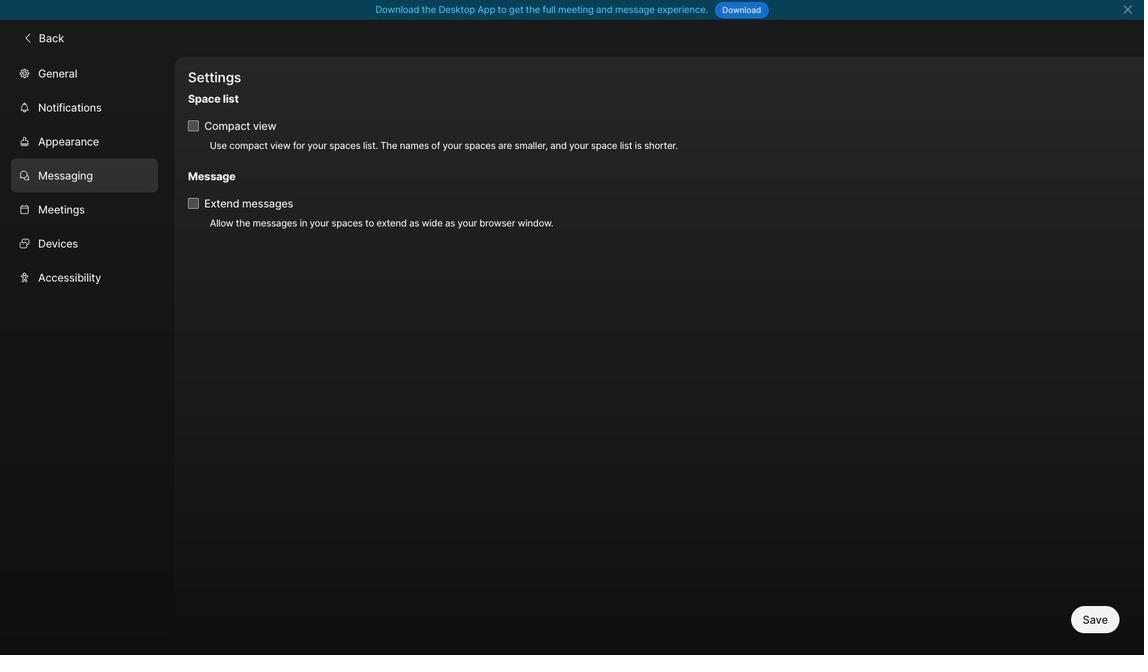 Task type: vqa. For each thing, say whether or not it's contained in the screenshot.
New messages IMAGE
no



Task type: describe. For each thing, give the bounding box(es) containing it.
general tab
[[11, 56, 158, 90]]

notifications tab
[[11, 90, 158, 124]]

meetings tab
[[11, 193, 158, 227]]

devices tab
[[11, 227, 158, 261]]

cancel_16 image
[[1122, 4, 1133, 15]]



Task type: locate. For each thing, give the bounding box(es) containing it.
settings navigation
[[0, 56, 174, 656]]

accessibility tab
[[11, 261, 158, 295]]

appearance tab
[[11, 124, 158, 158]]

messaging tab
[[11, 158, 158, 193]]



